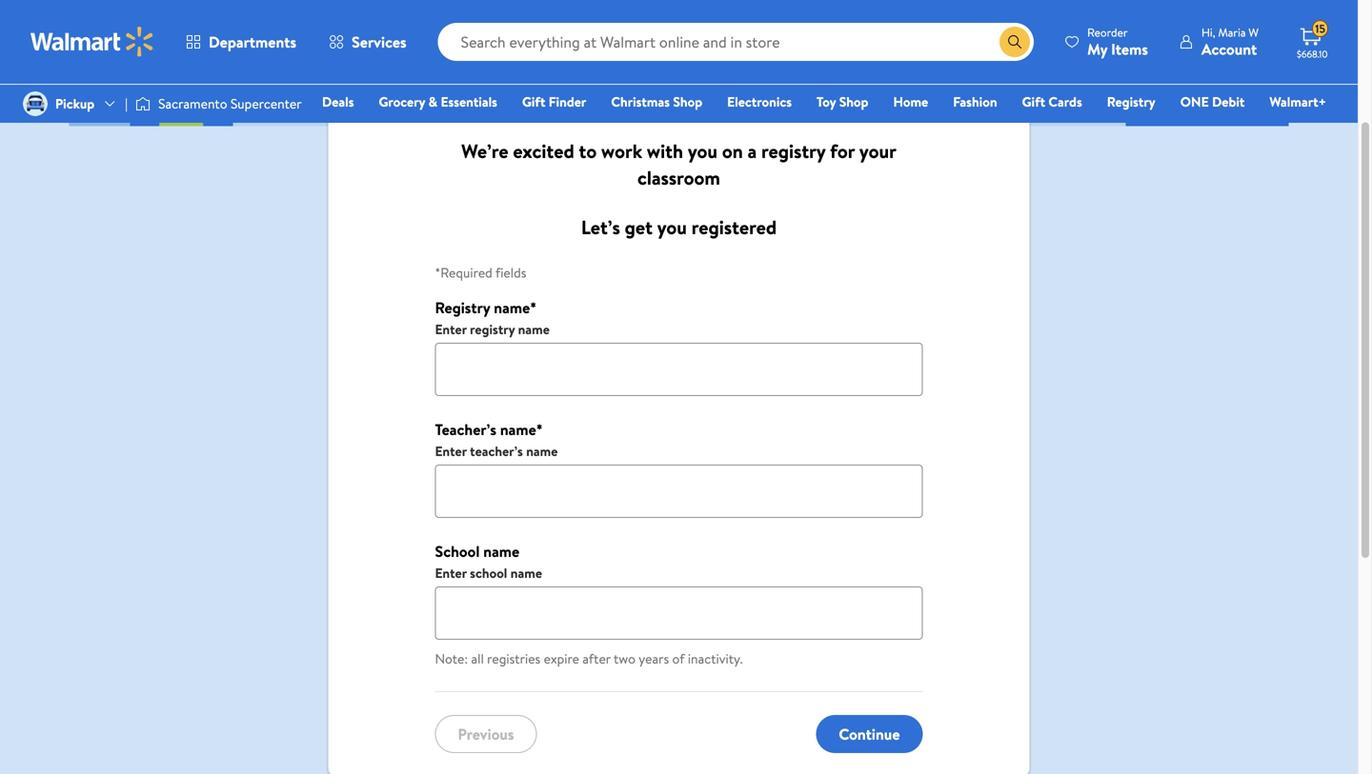 Task type: locate. For each thing, give the bounding box(es) containing it.
for
[[830, 138, 855, 164]]

name right the teacher's
[[526, 442, 558, 461]]

your
[[860, 138, 897, 164]]

name right school in the left bottom of the page
[[511, 564, 542, 583]]

shop right the toy
[[839, 92, 869, 111]]

name
[[518, 320, 550, 339], [526, 442, 558, 461], [484, 541, 520, 562], [511, 564, 542, 583]]

1 horizontal spatial registry
[[762, 138, 826, 164]]

who
[[439, 99, 462, 115]]

1 horizontal spatial registry
[[1107, 92, 1156, 111]]

Enter teacher's name text field
[[435, 465, 923, 519]]

gift cards
[[1022, 92, 1083, 111]]

 image left pickup
[[23, 92, 48, 116]]

0 vertical spatial registry
[[762, 138, 826, 164]]

cards
[[1049, 92, 1083, 111]]

expire
[[544, 650, 580, 669]]

school
[[435, 541, 480, 562]]

0 horizontal spatial  image
[[23, 92, 48, 116]]

*required
[[435, 264, 493, 282]]

1 vertical spatial registry
[[470, 320, 515, 339]]

enter school name
[[435, 564, 542, 583]]

gift left cards
[[1022, 92, 1046, 111]]

christmas shop link
[[603, 92, 711, 112]]

name*
[[494, 297, 537, 318], [500, 419, 543, 440]]

1 horizontal spatial  image
[[135, 94, 151, 113]]

2 shop from the left
[[839, 92, 869, 111]]

0 horizontal spatial gift
[[522, 92, 546, 111]]

you
[[688, 138, 718, 164], [657, 214, 687, 241]]

0 vertical spatial registry
[[1107, 92, 1156, 111]]

home
[[894, 92, 929, 111]]

0 horizontal spatial registry
[[435, 297, 490, 318]]

you right get
[[657, 214, 687, 241]]

continue button
[[816, 716, 923, 754]]

1 horizontal spatial you
[[688, 138, 718, 164]]

electronics link
[[719, 92, 801, 112]]

registry
[[762, 138, 826, 164], [470, 320, 515, 339]]

 image for pickup
[[23, 92, 48, 116]]

name for registry name*
[[518, 320, 550, 339]]

registry
[[1107, 92, 1156, 111], [435, 297, 490, 318]]

enter for school name
[[435, 564, 467, 583]]

1 shop from the left
[[673, 92, 703, 111]]

walmart image
[[31, 27, 154, 57]]

registry down items
[[1107, 92, 1156, 111]]

name* up the teacher's
[[500, 419, 543, 440]]

0 horizontal spatial shop
[[673, 92, 703, 111]]

toy shop
[[817, 92, 869, 111]]

on
[[722, 138, 743, 164]]

enter down the registry name*
[[435, 320, 467, 339]]

0 vertical spatial you
[[688, 138, 718, 164]]

who list item
[[435, 81, 516, 115]]

classroom
[[638, 164, 721, 191]]

hi, maria w account
[[1202, 24, 1259, 60]]

name for teacher's name*
[[526, 442, 558, 461]]

let's
[[581, 214, 620, 241]]

gift left finder
[[522, 92, 546, 111]]

1 vertical spatial name*
[[500, 419, 543, 440]]

you left the on
[[688, 138, 718, 164]]

enter down school
[[435, 564, 467, 583]]

enter down teacher's
[[435, 442, 467, 461]]

one debit
[[1181, 92, 1245, 111]]

registry for registry name*
[[435, 297, 490, 318]]

services
[[352, 31, 407, 52]]

list
[[435, 81, 923, 115]]

2 gift from the left
[[1022, 92, 1046, 111]]

enter
[[435, 320, 467, 339], [435, 442, 467, 461], [435, 564, 467, 583]]

reorder
[[1088, 24, 1128, 41]]

toy
[[817, 92, 836, 111]]

Enter registry name text field
[[435, 343, 923, 397]]

&
[[429, 92, 438, 111]]

one
[[1181, 92, 1209, 111]]

enter for registry name*
[[435, 320, 467, 339]]

0 vertical spatial enter
[[435, 320, 467, 339]]

1 vertical spatial registry
[[435, 297, 490, 318]]

2 enter from the top
[[435, 442, 467, 461]]

reorder my items
[[1088, 24, 1149, 60]]

Search search field
[[438, 23, 1034, 61]]

registered
[[692, 214, 777, 241]]

gift
[[522, 92, 546, 111], [1022, 92, 1046, 111]]

1 horizontal spatial shop
[[839, 92, 869, 111]]

3 enter from the top
[[435, 564, 467, 583]]

shop
[[673, 92, 703, 111], [839, 92, 869, 111]]

w
[[1249, 24, 1259, 41]]

home link
[[885, 92, 937, 112]]

shop right christmas
[[673, 92, 703, 111]]

Enter school name text field
[[435, 587, 923, 641]]

inactivity.
[[688, 650, 743, 669]]

name* up enter registry name
[[494, 297, 537, 318]]

finder
[[549, 92, 587, 111]]

1 vertical spatial enter
[[435, 442, 467, 461]]

1 horizontal spatial gift
[[1022, 92, 1046, 111]]

 image right |
[[135, 94, 151, 113]]

registry down the registry name*
[[470, 320, 515, 339]]

name down the registry name*
[[518, 320, 550, 339]]

years
[[639, 650, 669, 669]]

work
[[601, 138, 643, 164]]

deals
[[322, 92, 354, 111]]

list containing who
[[435, 81, 923, 115]]

walmart+ link
[[1261, 92, 1335, 112]]

school name
[[435, 541, 520, 562]]

fashion
[[953, 92, 998, 111]]

christmas
[[611, 92, 670, 111]]

one debit link
[[1172, 92, 1254, 112]]

0 vertical spatial name*
[[494, 297, 537, 318]]

 image
[[23, 92, 48, 116], [135, 94, 151, 113]]

to
[[579, 138, 597, 164]]

previous button
[[435, 716, 537, 754]]

registry down *required
[[435, 297, 490, 318]]

registry right a
[[762, 138, 826, 164]]

walmart+
[[1270, 92, 1327, 111]]

we're excited to work with you on a registry for your classroom
[[461, 138, 897, 191]]

where
[[744, 99, 777, 115]]

my
[[1088, 39, 1108, 60]]

2 vertical spatial enter
[[435, 564, 467, 583]]

1 gift from the left
[[522, 92, 546, 111]]

grocery & essentials link
[[370, 92, 506, 112]]

continue
[[839, 724, 900, 745]]

1 enter from the top
[[435, 320, 467, 339]]

hi,
[[1202, 24, 1216, 41]]

0 horizontal spatial you
[[657, 214, 687, 241]]

search icon image
[[1008, 34, 1023, 50]]

with
[[647, 138, 683, 164]]



Task type: vqa. For each thing, say whether or not it's contained in the screenshot.
the topmost SNAP
no



Task type: describe. For each thing, give the bounding box(es) containing it.
what list item
[[516, 81, 679, 115]]

shop for toy shop
[[839, 92, 869, 111]]

registry for registry
[[1107, 92, 1156, 111]]

departments button
[[170, 19, 313, 65]]

a
[[748, 138, 757, 164]]

fashion link
[[945, 92, 1006, 112]]

grocery & essentials
[[379, 92, 498, 111]]

shop for christmas shop
[[673, 92, 703, 111]]

how
[[897, 99, 919, 115]]

gift for gift finder
[[522, 92, 546, 111]]

note: all registries expire after two years of inactivity.
[[435, 650, 743, 669]]

get
[[625, 214, 653, 241]]

*required fields
[[435, 264, 527, 282]]

essentials
[[441, 92, 498, 111]]

how list item
[[842, 81, 923, 115]]

enter teacher's name
[[435, 442, 558, 461]]

Walmart Site-Wide search field
[[438, 23, 1034, 61]]

sacramento supercenter
[[158, 94, 302, 113]]

previous
[[458, 724, 514, 745]]

all
[[471, 650, 484, 669]]

of
[[673, 650, 685, 669]]

enter for teacher's name*
[[435, 442, 467, 461]]

departments
[[209, 31, 297, 52]]

gift finder link
[[514, 92, 595, 112]]

teacher's
[[470, 442, 523, 461]]

registry inside we're excited to work with you on a registry for your classroom
[[762, 138, 826, 164]]

sacramento
[[158, 94, 227, 113]]

name* for teacher's name*
[[500, 419, 543, 440]]

name for school name
[[511, 564, 542, 583]]

15
[[1316, 21, 1326, 37]]

 image for sacramento supercenter
[[135, 94, 151, 113]]

0 horizontal spatial registry
[[470, 320, 515, 339]]

excited
[[513, 138, 575, 164]]

account
[[1202, 39, 1257, 60]]

deals link
[[314, 92, 363, 112]]

registry name*
[[435, 297, 537, 318]]

name up school in the left bottom of the page
[[484, 541, 520, 562]]

electronics
[[727, 92, 792, 111]]

christmas shop
[[611, 92, 703, 111]]

enter registry name
[[435, 320, 550, 339]]

registries
[[487, 650, 541, 669]]

after
[[583, 650, 611, 669]]

grocery
[[379, 92, 425, 111]]

supercenter
[[231, 94, 302, 113]]

1 vertical spatial you
[[657, 214, 687, 241]]

registry link
[[1099, 92, 1165, 112]]

debit
[[1213, 92, 1245, 111]]

let's get you registered
[[581, 214, 777, 241]]

fields
[[496, 264, 527, 282]]

maria
[[1219, 24, 1246, 41]]

items
[[1112, 39, 1149, 60]]

teacher's name*
[[435, 419, 543, 440]]

$668.10
[[1297, 48, 1328, 61]]

gift finder
[[522, 92, 587, 111]]

you inside we're excited to work with you on a registry for your classroom
[[688, 138, 718, 164]]

what
[[585, 99, 611, 115]]

school
[[470, 564, 507, 583]]

note:
[[435, 650, 468, 669]]

gift cards link
[[1014, 92, 1091, 112]]

toy shop link
[[808, 92, 877, 112]]

services button
[[313, 19, 423, 65]]

pickup
[[55, 94, 95, 113]]

teacher's
[[435, 419, 497, 440]]

name* for registry name*
[[494, 297, 537, 318]]

two
[[614, 650, 636, 669]]

gift for gift cards
[[1022, 92, 1046, 111]]

|
[[125, 94, 128, 113]]

we're
[[461, 138, 509, 164]]

where list item
[[679, 81, 842, 115]]



